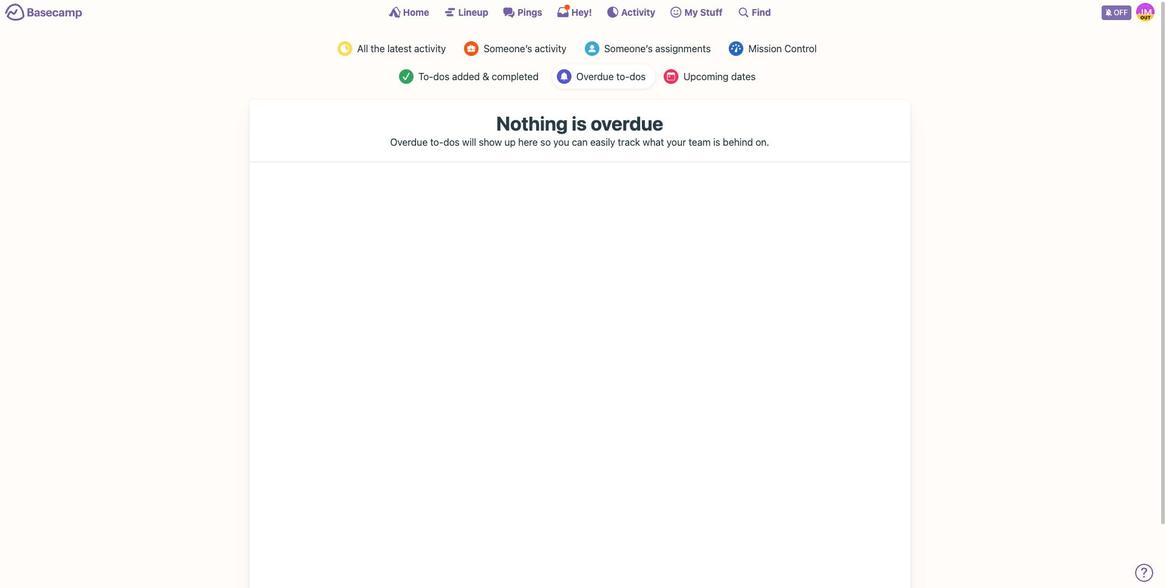 Task type: vqa. For each thing, say whether or not it's contained in the screenshot.
todo Icon
yes



Task type: describe. For each thing, give the bounding box(es) containing it.
activity report image
[[338, 41, 353, 56]]

switch accounts image
[[5, 3, 83, 22]]

keyboard shortcut: ⌘ + / image
[[738, 6, 750, 18]]

event image
[[664, 69, 679, 84]]

reminder image
[[557, 69, 572, 84]]

todo image
[[399, 69, 414, 84]]



Task type: locate. For each thing, give the bounding box(es) containing it.
gauge image
[[729, 41, 744, 56]]

person report image
[[464, 41, 479, 56]]

assignment image
[[585, 41, 600, 56]]

jer mill image
[[1137, 3, 1155, 21]]

main element
[[0, 0, 1160, 24]]



